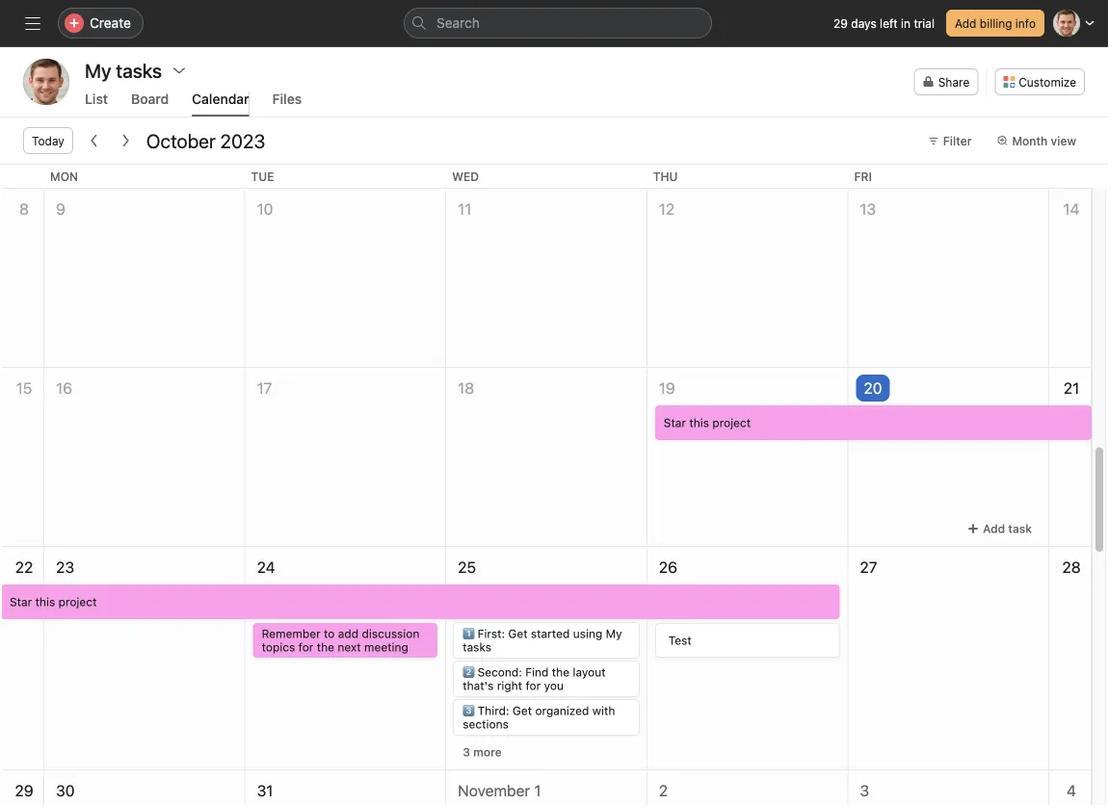 Task type: describe. For each thing, give the bounding box(es) containing it.
28
[[1062, 558, 1081, 577]]

3️⃣
[[463, 704, 474, 718]]

board
[[131, 91, 169, 107]]

star for 19
[[664, 416, 686, 430]]

27
[[860, 558, 877, 577]]

get for started
[[508, 627, 528, 641]]

meeting
[[364, 641, 408, 654]]

search
[[437, 15, 480, 31]]

layout
[[573, 666, 606, 679]]

filter button
[[919, 127, 981, 154]]

29 for 29 days left in trial
[[834, 16, 848, 30]]

month view button
[[988, 127, 1085, 154]]

search list box
[[404, 8, 712, 39]]

star this project for 19
[[664, 416, 751, 430]]

discussion
[[362, 627, 420, 641]]

add for add task
[[983, 522, 1005, 536]]

14
[[1063, 200, 1080, 218]]

3 more button
[[454, 739, 511, 766]]

fri
[[854, 170, 872, 183]]

project for 19
[[713, 416, 751, 430]]

tt
[[37, 73, 56, 91]]

organized
[[535, 704, 589, 718]]

started
[[531, 627, 570, 641]]

3 more
[[463, 746, 502, 759]]

star for 23
[[10, 596, 32, 609]]

30
[[56, 782, 75, 800]]

board link
[[131, 91, 169, 117]]

third:
[[478, 704, 509, 718]]

show options image
[[172, 63, 187, 78]]

tt button
[[23, 59, 69, 105]]

2
[[659, 782, 668, 800]]

list link
[[85, 91, 108, 117]]

for inside 2️⃣ second: find the layout that's right for you
[[526, 679, 541, 693]]

1️⃣
[[463, 627, 474, 641]]

22
[[15, 558, 33, 577]]

2023
[[220, 129, 265, 152]]

20
[[864, 379, 882, 398]]

3 for 3
[[860, 782, 869, 800]]

my
[[606, 627, 622, 641]]

19
[[659, 379, 675, 398]]

1
[[534, 782, 541, 800]]

november
[[458, 782, 530, 800]]

1️⃣ first: get started using my tasks
[[463, 627, 622, 654]]

2️⃣ second: find the layout that's right for you
[[463, 666, 606, 693]]

files link
[[272, 91, 302, 117]]

10
[[257, 200, 273, 218]]

4
[[1067, 782, 1076, 800]]

with
[[592, 704, 615, 718]]

november 1
[[458, 782, 541, 800]]

16
[[56, 379, 72, 398]]

11
[[458, 200, 472, 218]]

wed
[[452, 170, 479, 183]]

in
[[901, 16, 911, 30]]

first:
[[478, 627, 505, 641]]

add
[[338, 627, 359, 641]]

billing
[[980, 16, 1012, 30]]

next month image
[[117, 133, 133, 148]]

month
[[1012, 134, 1048, 147]]

get for organized
[[513, 704, 532, 718]]

tasks
[[463, 641, 492, 654]]

second:
[[478, 666, 522, 679]]

today button
[[23, 127, 73, 154]]

project for 23
[[58, 596, 97, 609]]

files
[[272, 91, 302, 107]]

list
[[85, 91, 108, 107]]

left
[[880, 16, 898, 30]]

create button
[[58, 8, 144, 39]]

using
[[573, 627, 603, 641]]

search button
[[404, 8, 712, 39]]

the inside remember to add discussion topics for the next meeting
[[317, 641, 334, 654]]



Task type: vqa. For each thing, say whether or not it's contained in the screenshot.
ADD SUBJECT text field
no



Task type: locate. For each thing, give the bounding box(es) containing it.
tue
[[251, 170, 274, 183]]

days
[[851, 16, 877, 30]]

12
[[659, 200, 675, 218]]

get inside 1️⃣ first: get started using my tasks
[[508, 627, 528, 641]]

1 vertical spatial 29
[[15, 782, 33, 800]]

star this project down 19
[[664, 416, 751, 430]]

add for add billing info
[[955, 16, 977, 30]]

remember to add discussion topics for the next meeting
[[262, 627, 420, 654]]

0 vertical spatial project
[[713, 416, 751, 430]]

29 left days
[[834, 16, 848, 30]]

for inside remember to add discussion topics for the next meeting
[[298, 641, 314, 654]]

0 horizontal spatial star this project
[[10, 596, 97, 609]]

0 horizontal spatial add
[[955, 16, 977, 30]]

share
[[938, 75, 970, 89]]

0 horizontal spatial this
[[35, 596, 55, 609]]

3 inside button
[[463, 746, 470, 759]]

0 vertical spatial star
[[664, 416, 686, 430]]

1 horizontal spatial star
[[664, 416, 686, 430]]

october 2023
[[146, 129, 265, 152]]

1 vertical spatial for
[[526, 679, 541, 693]]

get right first: at the left
[[508, 627, 528, 641]]

15
[[16, 379, 32, 398]]

task
[[1008, 522, 1032, 536]]

0 vertical spatial 29
[[834, 16, 848, 30]]

0 vertical spatial add
[[955, 16, 977, 30]]

add inside add task button
[[983, 522, 1005, 536]]

the
[[317, 641, 334, 654], [552, 666, 570, 679]]

this for 23
[[35, 596, 55, 609]]

more
[[473, 746, 502, 759]]

get
[[508, 627, 528, 641], [513, 704, 532, 718]]

1 vertical spatial add
[[983, 522, 1005, 536]]

this for 19
[[689, 416, 709, 430]]

26
[[659, 558, 677, 577]]

1 horizontal spatial 3
[[860, 782, 869, 800]]

21
[[1064, 379, 1080, 398]]

you
[[544, 679, 564, 693]]

24
[[257, 558, 275, 577]]

0 vertical spatial 3
[[463, 746, 470, 759]]

3 for 3 more
[[463, 746, 470, 759]]

1 horizontal spatial add
[[983, 522, 1005, 536]]

star down 22
[[10, 596, 32, 609]]

None text field
[[669, 632, 826, 650]]

2️⃣
[[463, 666, 474, 679]]

star this project
[[664, 416, 751, 430], [10, 596, 97, 609]]

1 horizontal spatial the
[[552, 666, 570, 679]]

for
[[298, 641, 314, 654], [526, 679, 541, 693]]

3️⃣ third: get organized with sections
[[463, 704, 615, 731]]

project
[[713, 416, 751, 430], [58, 596, 97, 609]]

for left to
[[298, 641, 314, 654]]

29
[[834, 16, 848, 30], [15, 782, 33, 800]]

0 horizontal spatial star
[[10, 596, 32, 609]]

this
[[689, 416, 709, 430], [35, 596, 55, 609]]

previous month image
[[87, 133, 102, 148]]

star down 19
[[664, 416, 686, 430]]

topics
[[262, 641, 295, 654]]

1 vertical spatial star
[[10, 596, 32, 609]]

8
[[19, 200, 29, 218]]

get down right
[[513, 704, 532, 718]]

0 horizontal spatial the
[[317, 641, 334, 654]]

0 vertical spatial get
[[508, 627, 528, 641]]

the inside 2️⃣ second: find the layout that's right for you
[[552, 666, 570, 679]]

add billing info
[[955, 16, 1036, 30]]

1 vertical spatial project
[[58, 596, 97, 609]]

sections
[[463, 718, 509, 731]]

17
[[257, 379, 272, 398]]

1 vertical spatial 3
[[860, 782, 869, 800]]

trial
[[914, 16, 935, 30]]

calendar link
[[192, 91, 249, 117]]

3
[[463, 746, 470, 759], [860, 782, 869, 800]]

1 horizontal spatial project
[[713, 416, 751, 430]]

create
[[90, 15, 131, 31]]

0 horizontal spatial 3
[[463, 746, 470, 759]]

add
[[955, 16, 977, 30], [983, 522, 1005, 536]]

for left "you"
[[526, 679, 541, 693]]

1 vertical spatial get
[[513, 704, 532, 718]]

1 vertical spatial star this project
[[10, 596, 97, 609]]

29 days left in trial
[[834, 16, 935, 30]]

1 vertical spatial this
[[35, 596, 55, 609]]

0 vertical spatial the
[[317, 641, 334, 654]]

share button
[[914, 68, 978, 95]]

add left task
[[983, 522, 1005, 536]]

add inside add billing info button
[[955, 16, 977, 30]]

0 horizontal spatial for
[[298, 641, 314, 654]]

filter
[[943, 134, 972, 147]]

to
[[324, 627, 335, 641]]

the right find
[[552, 666, 570, 679]]

0 horizontal spatial project
[[58, 596, 97, 609]]

my tasks
[[85, 59, 162, 81]]

month view
[[1012, 134, 1076, 147]]

that's
[[463, 679, 494, 693]]

1 horizontal spatial for
[[526, 679, 541, 693]]

the left next
[[317, 641, 334, 654]]

1 horizontal spatial star this project
[[664, 416, 751, 430]]

add task
[[983, 522, 1032, 536]]

0 horizontal spatial 29
[[15, 782, 33, 800]]

1 horizontal spatial this
[[689, 416, 709, 430]]

today
[[32, 134, 64, 147]]

remember
[[262, 627, 321, 641]]

29 left "30" on the bottom left of page
[[15, 782, 33, 800]]

star this project down 23
[[10, 596, 97, 609]]

0 vertical spatial star this project
[[664, 416, 751, 430]]

0 vertical spatial for
[[298, 641, 314, 654]]

31
[[257, 782, 273, 800]]

add billing info button
[[946, 10, 1045, 37]]

customize
[[1019, 75, 1076, 89]]

customize button
[[995, 68, 1085, 95]]

find
[[525, 666, 549, 679]]

thu
[[653, 170, 678, 183]]

0 vertical spatial this
[[689, 416, 709, 430]]

star this project for 23
[[10, 596, 97, 609]]

1 vertical spatial the
[[552, 666, 570, 679]]

1 horizontal spatial 29
[[834, 16, 848, 30]]

18
[[458, 379, 474, 398]]

mon
[[50, 170, 78, 183]]

get inside the 3️⃣ third: get organized with sections
[[513, 704, 532, 718]]

next
[[338, 641, 361, 654]]

add task button
[[959, 516, 1041, 543]]

add left billing
[[955, 16, 977, 30]]

star
[[664, 416, 686, 430], [10, 596, 32, 609]]

13
[[860, 200, 876, 218]]

view
[[1051, 134, 1076, 147]]

right
[[497, 679, 522, 693]]

expand sidebar image
[[25, 15, 40, 31]]

29 for 29
[[15, 782, 33, 800]]

25
[[458, 558, 476, 577]]

info
[[1016, 16, 1036, 30]]

9
[[56, 200, 65, 218]]

23
[[56, 558, 74, 577]]

calendar
[[192, 91, 249, 107]]



